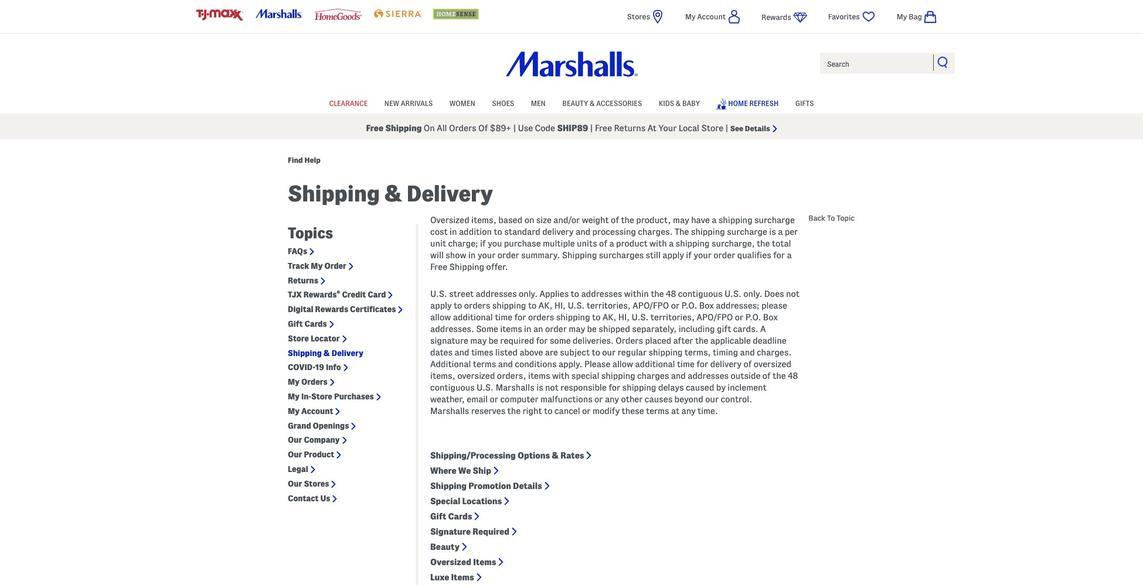 Task type: describe. For each thing, give the bounding box(es) containing it.
faqs link
[[288, 247, 307, 257]]

free shipping on all orders of $89+ | use code ship89 | free returns at your local store | see details
[[366, 124, 770, 133]]

a down product,
[[669, 239, 674, 248]]

cancel
[[555, 407, 580, 416]]

0 vertical spatial ak,
[[539, 302, 553, 311]]

luxe
[[430, 573, 449, 583]]

3 our from the top
[[288, 480, 302, 489]]

card
[[368, 291, 386, 300]]

shipping down please
[[602, 372, 636, 381]]

2 horizontal spatial order
[[714, 251, 736, 260]]

beauty & accessories link
[[563, 94, 642, 111]]

order for u.s. street addresses only. applies to addresses within the 48 contiguous u.s. only. does not apply to orders shipping to ak, hi, u.s. territories, apo/fpo or p.o. box addresses; please allow additional time for orders shipping to ak, hi, u.s. territories, apo/fpo or p.o. box addresses. some items in an order may be shipped separately, including gift cards. a signature may be required for some deliveries. orders placed after the applicable deadline dates and times listed above are subject to our regular shipping terms, timing and charges. additional terms and conditions apply. please allow additional time for delivery of oversized items, oversized orders, items with special shipping charges and addresses outside of the 48 contiguous u.s. marshalls is not responsible for shipping delays caused by inclement weather, email or computer malfunctions or any other causes beyond our control. marshalls reserves the right to cancel or modify these terms at any time.
[[545, 325, 567, 334]]

a down processing
[[610, 239, 614, 248]]

details inside shipping/processing options & rates where we ship shipping promotion details special locations gift cards signature required beauty oversized items luxe items
[[513, 482, 542, 491]]

0 horizontal spatial store
[[288, 334, 309, 344]]

1 horizontal spatial if
[[686, 251, 692, 260]]

oversized inside shipping/processing options & rates where we ship shipping promotion details special locations gift cards signature required beauty oversized items luxe items
[[430, 558, 471, 568]]

to down street
[[454, 302, 462, 311]]

order
[[325, 261, 347, 271]]

1 vertical spatial 48
[[788, 372, 798, 381]]

store |
[[702, 124, 729, 133]]

®
[[337, 290, 340, 297]]

applicable
[[711, 337, 751, 346]]

or right email
[[490, 395, 499, 405]]

certificates
[[350, 305, 396, 314]]

subject
[[560, 348, 590, 358]]

covid-
[[288, 363, 315, 373]]

addresses;
[[716, 302, 760, 311]]

listed
[[495, 348, 518, 358]]

a right have
[[712, 216, 717, 225]]

shipping up surcharge,
[[719, 216, 753, 225]]

track my order link
[[288, 261, 347, 271]]

charges
[[638, 372, 669, 381]]

0 vertical spatial surcharge
[[755, 216, 795, 225]]

track
[[288, 261, 309, 271]]

my down 'covid-'
[[288, 378, 300, 387]]

are
[[545, 348, 558, 358]]

2 our from the top
[[288, 450, 302, 460]]

home refresh
[[729, 99, 779, 107]]

0 horizontal spatial contiguous
[[430, 384, 475, 393]]

topic
[[837, 214, 855, 222]]

u.s. left street
[[430, 290, 447, 299]]

cards inside shipping/processing options & rates where we ship shipping promotion details special locations gift cards signature required beauty oversized items luxe items
[[448, 512, 472, 522]]

oversized items link
[[430, 558, 496, 568]]

does
[[765, 290, 784, 299]]

digital
[[288, 305, 314, 314]]

for down terms,
[[697, 360, 709, 370]]

cards inside topics faqs track my order returns tjx rewards ® credit card digital rewards certificates gift cards store locator shipping & delivery covid-19 info my orders my in-store purchases my account grand openings our company our product legal our stores contact us
[[305, 320, 327, 329]]

beyond
[[675, 395, 704, 405]]

a right is
[[778, 227, 783, 237]]

1 vertical spatial any
[[682, 407, 696, 416]]

my left bag
[[897, 12, 907, 21]]

for down an
[[536, 337, 548, 346]]

homesense.com image
[[433, 9, 480, 19]]

1 vertical spatial store
[[311, 392, 332, 402]]

0 vertical spatial rewards
[[762, 13, 792, 21]]

after
[[674, 337, 693, 346]]

addition
[[459, 227, 492, 237]]

shipping down the help
[[288, 182, 380, 206]]

special locations link
[[430, 497, 502, 507]]

marshalls.com image
[[256, 9, 303, 18]]

0 horizontal spatial terms
[[473, 360, 496, 370]]

regular
[[618, 348, 647, 358]]

shipping inside shipping/processing options & rates where we ship shipping promotion details special locations gift cards signature required beauty oversized items luxe items
[[430, 482, 467, 491]]

0 vertical spatial gift cards link
[[288, 320, 327, 329]]

u.s. street addresses only. applies to addresses within the 48 contiguous u.s. only. does not apply to orders shipping to ak, hi, u.s. territories, apo/fpo or p.o. box addresses; please allow additional time for orders shipping to ak, hi, u.s. territories, apo/fpo or p.o. box addresses. some items in an order may be shipped separately, including gift cards. a signature may be required for some deliveries. orders placed after the applicable deadline dates and times listed above are subject to our regular shipping terms, timing and charges. additional terms and conditions apply. please allow additional time for delivery of oversized items, oversized orders, items with special shipping charges and addresses outside of the 48 contiguous u.s. marshalls is not responsible for shipping delays caused by inclement weather, email or computer malfunctions or any other causes beyond our control. marshalls reserves the right to cancel or modify these terms at any time.
[[430, 290, 800, 416]]

the right outside
[[773, 372, 786, 381]]

0 vertical spatial apo/fpo
[[633, 302, 669, 311]]

tjx
[[288, 291, 302, 300]]

above
[[520, 348, 543, 358]]

an
[[534, 325, 543, 334]]

kids & baby link
[[659, 94, 700, 111]]

the down computer at the bottom left of page
[[508, 407, 521, 416]]

1 your from the left
[[478, 251, 496, 260]]

other
[[621, 395, 643, 405]]

shipping & delivery main content
[[0, 148, 1144, 586]]

or up separately,
[[671, 302, 680, 311]]

u.s. down applies on the left
[[568, 302, 585, 311]]

favorites
[[828, 12, 860, 21]]

may inside oversized items, based on size and/or weight of the product, may have a shipping surcharge cost in addition to standard delivery and processing charges. the shipping surcharge is a per unit charge; if you purchase multiple units of a product with a shipping surcharge, the total will show in your order summary. shipping surcharges still apply if your order qualifies for a free shipping offer.
[[673, 216, 690, 225]]

men link
[[531, 94, 546, 111]]

1 horizontal spatial our
[[706, 395, 719, 405]]

1 vertical spatial my account link
[[288, 407, 333, 417]]

0 horizontal spatial oversized
[[458, 372, 495, 381]]

1 vertical spatial items
[[451, 573, 474, 583]]

& for shipping
[[385, 182, 402, 206]]

account inside banner
[[698, 12, 726, 21]]

1 horizontal spatial allow
[[613, 360, 633, 370]]

grand openings link
[[288, 421, 349, 431]]

and up delays
[[671, 372, 686, 381]]

1 horizontal spatial terms
[[646, 407, 670, 416]]

to up please
[[592, 348, 600, 358]]

arrivals
[[401, 99, 433, 107]]

0 vertical spatial my account link
[[686, 9, 741, 24]]

marshalls is
[[496, 384, 543, 393]]

0 horizontal spatial additional
[[453, 313, 493, 323]]

items, inside oversized items, based on size and/or weight of the product, may have a shipping surcharge cost in addition to standard delivery and processing charges. the shipping surcharge is a per unit charge; if you purchase multiple units of a product with a shipping surcharge, the total will show in your order summary. shipping surcharges still apply if your order qualifies for a free shipping offer.
[[472, 216, 497, 225]]

the up qualifies
[[757, 239, 770, 248]]

2 vertical spatial may
[[471, 337, 487, 346]]

by
[[717, 384, 726, 393]]

shipping down show
[[450, 263, 485, 272]]

shipped
[[599, 325, 630, 334]]

account inside topics faqs track my order returns tjx rewards ® credit card digital rewards certificates gift cards store locator shipping & delivery covid-19 info my orders my in-store purchases my account grand openings our company our product legal our stores contact us
[[301, 407, 333, 416]]

placed
[[645, 337, 672, 346]]

1 horizontal spatial p.o.
[[746, 313, 761, 323]]

marshalls reserves
[[430, 407, 506, 416]]

& for beauty
[[590, 99, 595, 107]]

and down listed
[[498, 360, 513, 370]]

1 horizontal spatial addresses
[[581, 290, 622, 299]]

0 horizontal spatial hi,
[[555, 302, 566, 311]]

clearance link
[[329, 94, 368, 111]]

shipping down placed in the right bottom of the page
[[649, 348, 683, 358]]

1 horizontal spatial territories,
[[651, 313, 695, 323]]

u.s. up email
[[477, 384, 494, 393]]

faqs
[[288, 247, 307, 256]]

1 vertical spatial rewards
[[304, 291, 337, 300]]

home
[[729, 99, 748, 107]]

shipping down new arrivals
[[386, 124, 422, 133]]

favorites link
[[828, 9, 877, 24]]

0 vertical spatial items
[[473, 558, 496, 568]]

and up additional
[[455, 348, 469, 358]]

oversized items, based on size and/or weight of the product, may have a shipping surcharge cost in addition to standard delivery and processing charges. the shipping surcharge is a per unit charge; if you purchase multiple units of a product with a shipping surcharge, the total will show in your order summary. shipping surcharges still apply if your order qualifies for a free shipping offer.
[[430, 216, 798, 272]]

0 horizontal spatial free
[[366, 124, 384, 133]]

shipping & delivery
[[288, 182, 493, 206]]

cost
[[430, 227, 448, 237]]

site search search field
[[819, 52, 956, 75]]

kids
[[659, 99, 675, 107]]

0 horizontal spatial orders
[[464, 302, 490, 311]]

2 vertical spatial rewards
[[315, 305, 348, 314]]

my right stores link
[[686, 12, 696, 21]]

in for street
[[524, 325, 532, 334]]

or up the modify
[[595, 395, 603, 405]]

is
[[770, 227, 776, 237]]

charges. inside u.s. street addresses only. applies to addresses within the 48 contiguous u.s. only. does not apply to orders shipping to ak, hi, u.s. territories, apo/fpo or p.o. box addresses; please allow additional time for orders shipping to ak, hi, u.s. territories, apo/fpo or p.o. box addresses. some items in an order may be shipped separately, including gift cards. a signature may be required for some deliveries. orders placed after the applicable deadline dates and times listed above are subject to our regular shipping terms, timing and charges. additional terms and conditions apply. please allow additional time for delivery of oversized items, oversized orders, items with special shipping charges and addresses outside of the 48 contiguous u.s. marshalls is not responsible for shipping delays caused by inclement weather, email or computer malfunctions or any other causes beyond our control. marshalls reserves the right to cancel or modify these terms at any time.
[[757, 348, 792, 358]]

deliveries.
[[573, 337, 614, 346]]

delivery inside oversized items, based on size and/or weight of the product, may have a shipping surcharge cost in addition to standard delivery and processing charges. the shipping surcharge is a per unit charge; if you purchase multiple units of a product with a shipping surcharge, the total will show in your order summary. shipping surcharges still apply if your order qualifies for a free shipping offer.
[[543, 227, 574, 237]]

0 vertical spatial time
[[495, 313, 513, 323]]

1 only. from the left
[[519, 290, 538, 299]]

shipping down units
[[562, 251, 597, 260]]

help
[[305, 156, 321, 164]]

apply.
[[559, 360, 583, 370]]

to up shipped
[[592, 313, 601, 323]]

with inside u.s. street addresses only. applies to addresses within the 48 contiguous u.s. only. does not apply to orders shipping to ak, hi, u.s. territories, apo/fpo or p.o. box addresses; please allow additional time for orders shipping to ak, hi, u.s. territories, apo/fpo or p.o. box addresses. some items in an order may be shipped separately, including gift cards. a signature may be required for some deliveries. orders placed after the applicable deadline dates and times listed above are subject to our regular shipping terms, timing and charges. additional terms and conditions apply. please allow additional time for delivery of oversized items, oversized orders, items with special shipping charges and addresses outside of the 48 contiguous u.s. marshalls is not responsible for shipping delays caused by inclement weather, email or computer malfunctions or any other causes beyond our control. marshalls reserves the right to cancel or modify these terms at any time.
[[552, 372, 570, 381]]

causes
[[645, 395, 673, 405]]

0 horizontal spatial items
[[500, 325, 522, 334]]

malfunctions
[[541, 395, 593, 405]]

the up terms,
[[695, 337, 709, 346]]

my left in-
[[288, 392, 300, 402]]

summary.
[[521, 251, 560, 260]]

the
[[675, 227, 689, 237]]

stores inside stores link
[[627, 12, 650, 21]]

1 vertical spatial not
[[545, 384, 559, 393]]

0 vertical spatial delivery
[[407, 182, 493, 206]]

shipping/processing options & rates link
[[430, 451, 584, 461]]

0 horizontal spatial box
[[699, 302, 714, 311]]

1 vertical spatial additional
[[635, 360, 675, 370]]

new
[[385, 99, 399, 107]]

options
[[518, 451, 550, 461]]

a down total
[[787, 251, 792, 260]]

returns inside marquee
[[614, 124, 646, 133]]

2 horizontal spatial addresses
[[688, 372, 729, 381]]

with inside oversized items, based on size and/or weight of the product, may have a shipping surcharge cost in addition to standard delivery and processing charges. the shipping surcharge is a per unit charge; if you purchase multiple units of a product with a shipping surcharge, the total will show in your order summary. shipping surcharges still apply if your order qualifies for a free shipping offer.
[[650, 239, 667, 248]]

shipping & delivery link
[[288, 349, 364, 359]]

for up required
[[515, 313, 526, 323]]

1 horizontal spatial apo/fpo
[[697, 313, 733, 323]]

ship
[[473, 467, 491, 476]]

code
[[535, 124, 555, 133]]

1 horizontal spatial box
[[763, 313, 778, 323]]

credit
[[342, 291, 366, 300]]

to up an
[[528, 302, 537, 311]]

menu bar inside banner
[[196, 93, 947, 114]]

please
[[762, 302, 788, 311]]

offer.
[[486, 263, 508, 272]]

timing
[[713, 348, 738, 358]]

shipping up 'some'
[[492, 302, 526, 311]]

to right applies on the left
[[571, 290, 579, 299]]

openings
[[313, 421, 349, 431]]

topics faqs track my order returns tjx rewards ® credit card digital rewards certificates gift cards store locator shipping & delivery covid-19 info my orders my in-store purchases my account grand openings our company our product legal our stores contact us
[[288, 225, 396, 503]]

weather,
[[430, 395, 465, 405]]

and inside oversized items, based on size and/or weight of the product, may have a shipping surcharge cost in addition to standard delivery and processing charges. the shipping surcharge is a per unit charge; if you purchase multiple units of a product with a shipping surcharge, the total will show in your order summary. shipping surcharges still apply if your order qualifies for a free shipping offer.
[[576, 227, 591, 237]]

0 horizontal spatial our
[[602, 348, 616, 358]]

0 vertical spatial oversized
[[754, 360, 792, 370]]

orders inside topics faqs track my order returns tjx rewards ® credit card digital rewards certificates gift cards store locator shipping & delivery covid-19 info my orders my in-store purchases my account grand openings our company our product legal our stores contact us
[[301, 378, 328, 387]]

a
[[761, 325, 766, 334]]

0 vertical spatial territories,
[[587, 302, 631, 311]]

0 horizontal spatial any
[[605, 395, 619, 405]]

0 horizontal spatial in
[[450, 227, 457, 237]]

my right track in the top left of the page
[[311, 261, 323, 271]]

0 vertical spatial p.o.
[[682, 302, 697, 311]]

women
[[450, 99, 475, 107]]

these
[[622, 407, 644, 416]]

new arrivals link
[[385, 94, 433, 111]]

standard
[[504, 227, 541, 237]]

2 | from the left
[[590, 124, 593, 133]]

1 horizontal spatial ak,
[[603, 313, 617, 323]]

1 horizontal spatial hi,
[[619, 313, 630, 323]]

sierra.com image
[[374, 9, 421, 18]]

bag
[[909, 12, 922, 21]]

find
[[288, 156, 303, 164]]



Task type: locate. For each thing, give the bounding box(es) containing it.
with
[[650, 239, 667, 248], [552, 372, 570, 381]]

apo/fpo down the within
[[633, 302, 669, 311]]

tjmaxx.com image
[[196, 9, 243, 21]]

1 vertical spatial orders
[[528, 313, 554, 323]]

delivery inside u.s. street addresses only. applies to addresses within the 48 contiguous u.s. only. does not apply to orders shipping to ak, hi, u.s. territories, apo/fpo or p.o. box addresses; please allow additional time for orders shipping to ak, hi, u.s. territories, apo/fpo or p.o. box addresses. some items in an order may be shipped separately, including gift cards. a signature may be required for some deliveries. orders placed after the applicable deadline dates and times listed above are subject to our regular shipping terms, timing and charges. additional terms and conditions apply. please allow additional time for delivery of oversized items, oversized orders, items with special shipping charges and addresses outside of the 48 contiguous u.s. marshalls is not responsible for shipping delays caused by inclement weather, email or computer malfunctions or any other causes beyond our control. marshalls reserves the right to cancel or modify these terms at any time.
[[711, 360, 742, 370]]

beauty up ship89
[[563, 99, 589, 107]]

weight
[[582, 216, 609, 225]]

p.o. up cards.
[[746, 313, 761, 323]]

1 vertical spatial gift
[[430, 512, 446, 522]]

1 vertical spatial apo/fpo
[[697, 313, 733, 323]]

marquee containing free shipping
[[0, 117, 1144, 140]]

1 vertical spatial oversized
[[458, 372, 495, 381]]

2 horizontal spatial may
[[673, 216, 690, 225]]

and up units
[[576, 227, 591, 237]]

surcharges
[[599, 251, 644, 260]]

your down you
[[478, 251, 496, 260]]

shipping up special
[[430, 482, 467, 491]]

2 oversized from the top
[[430, 558, 471, 568]]

0 horizontal spatial |
[[513, 124, 516, 133]]

your
[[659, 124, 677, 133]]

modify
[[593, 407, 620, 416]]

0 horizontal spatial delivery
[[332, 349, 364, 358]]

email
[[467, 395, 488, 405]]

box
[[699, 302, 714, 311], [763, 313, 778, 323]]

order inside u.s. street addresses only. applies to addresses within the 48 contiguous u.s. only. does not apply to orders shipping to ak, hi, u.s. territories, apo/fpo or p.o. box addresses; please allow additional time for orders shipping to ak, hi, u.s. territories, apo/fpo or p.o. box addresses. some items in an order may be shipped separately, including gift cards. a signature may be required for some deliveries. orders placed after the applicable deadline dates and times listed above are subject to our regular shipping terms, timing and charges. additional terms and conditions apply. please allow additional time for delivery of oversized items, oversized orders, items with special shipping charges and addresses outside of the 48 contiguous u.s. marshalls is not responsible for shipping delays caused by inclement weather, email or computer malfunctions or any other causes beyond our control. marshalls reserves the right to cancel or modify these terms at any time.
[[545, 325, 567, 334]]

deadline
[[753, 337, 787, 346]]

my in-store purchases link
[[288, 392, 374, 402]]

0 horizontal spatial time
[[495, 313, 513, 323]]

0 vertical spatial items
[[500, 325, 522, 334]]

items,
[[472, 216, 497, 225], [430, 372, 456, 381]]

1 vertical spatial beauty
[[430, 543, 460, 552]]

0 vertical spatial cards
[[305, 320, 327, 329]]

gift cards link up signature
[[430, 512, 472, 522]]

additional
[[430, 360, 471, 370]]

0 horizontal spatial allow
[[430, 313, 451, 323]]

Search text field
[[819, 52, 956, 75]]

my
[[686, 12, 696, 21], [897, 12, 907, 21], [311, 261, 323, 271], [288, 378, 300, 387], [288, 392, 300, 402], [288, 407, 300, 416]]

the up processing
[[621, 216, 634, 225]]

time.
[[698, 407, 718, 416]]

stores link
[[627, 9, 665, 24]]

charges. down deadline at the bottom
[[757, 348, 792, 358]]

banner containing free shipping
[[0, 0, 1144, 140]]

shipping down have
[[691, 227, 725, 237]]

accessories
[[596, 99, 642, 107]]

apply down street
[[430, 302, 452, 311]]

oversized
[[754, 360, 792, 370], [458, 372, 495, 381]]

info
[[326, 363, 341, 373]]

at
[[671, 407, 680, 416]]

1 vertical spatial in
[[469, 251, 476, 260]]

0 vertical spatial delivery
[[543, 227, 574, 237]]

0 vertical spatial apply
[[663, 251, 684, 260]]

0 horizontal spatial details
[[513, 482, 542, 491]]

1 vertical spatial gift cards link
[[430, 512, 472, 522]]

menu bar
[[196, 93, 947, 114]]

may up times on the left bottom
[[471, 337, 487, 346]]

find help link
[[288, 155, 321, 165]]

cards up store locator link
[[305, 320, 327, 329]]

terms down causes
[[646, 407, 670, 416]]

0 horizontal spatial account
[[301, 407, 333, 416]]

for inside oversized items, based on size and/or weight of the product, may have a shipping surcharge cost in addition to standard delivery and processing charges. the shipping surcharge is a per unit charge; if you purchase multiple units of a product with a shipping surcharge, the total will show in your order summary. shipping surcharges still apply if your order qualifies for a free shipping offer.
[[774, 251, 785, 260]]

marquee
[[0, 117, 1144, 140]]

my bag
[[897, 12, 922, 21]]

order up some
[[545, 325, 567, 334]]

on
[[424, 124, 435, 133]]

hi, down applies on the left
[[555, 302, 566, 311]]

0 vertical spatial charges.
[[638, 227, 673, 237]]

any down beyond
[[682, 407, 696, 416]]

may up the the
[[673, 216, 690, 225]]

oversized up luxe items link
[[430, 558, 471, 568]]

0 horizontal spatial may
[[471, 337, 487, 346]]

returns down track in the top left of the page
[[288, 276, 318, 285]]

1 vertical spatial if
[[686, 251, 692, 260]]

0 vertical spatial gift
[[288, 320, 303, 329]]

multiple
[[543, 239, 575, 248]]

our
[[288, 436, 302, 445], [288, 450, 302, 460], [288, 480, 302, 489]]

legal
[[288, 465, 308, 474]]

1 horizontal spatial apply
[[663, 251, 684, 260]]

1 vertical spatial time
[[677, 360, 695, 370]]

0 horizontal spatial be
[[489, 337, 498, 346]]

stores inside topics faqs track my order returns tjx rewards ® credit card digital rewards certificates gift cards store locator shipping & delivery covid-19 info my orders my in-store purchases my account grand openings our company our product legal our stores contact us
[[304, 480, 329, 489]]

or down addresses;
[[735, 313, 744, 323]]

have
[[691, 216, 710, 225]]

my bag link
[[897, 9, 947, 24]]

surcharge
[[755, 216, 795, 225], [727, 227, 768, 237]]

0 vertical spatial oversized
[[430, 216, 470, 225]]

the
[[621, 216, 634, 225], [757, 239, 770, 248], [651, 290, 664, 299], [695, 337, 709, 346], [773, 372, 786, 381], [508, 407, 521, 416]]

shipping inside topics faqs track my order returns tjx rewards ® credit card digital rewards certificates gift cards store locator shipping & delivery covid-19 info my orders my in-store purchases my account grand openings our company our product legal our stores contact us
[[288, 349, 322, 358]]

terms,
[[685, 348, 711, 358]]

items, inside u.s. street addresses only. applies to addresses within the 48 contiguous u.s. only. does not apply to orders shipping to ak, hi, u.s. territories, apo/fpo or p.o. box addresses; please allow additional time for orders shipping to ak, hi, u.s. territories, apo/fpo or p.o. box addresses. some items in an order may be shipped separately, including gift cards. a signature may be required for some deliveries. orders placed after the applicable deadline dates and times listed above are subject to our regular shipping terms, timing and charges. additional terms and conditions apply. please allow additional time for delivery of oversized items, oversized orders, items with special shipping charges and addresses outside of the 48 contiguous u.s. marshalls is not responsible for shipping delays caused by inclement weather, email or computer malfunctions or any other causes beyond our control. marshalls reserves the right to cancel or modify these terms at any time.
[[430, 372, 456, 381]]

details right the see
[[745, 124, 770, 133]]

caused
[[686, 384, 715, 393]]

0 vertical spatial beauty
[[563, 99, 589, 107]]

2 vertical spatial in
[[524, 325, 532, 334]]

responsible
[[561, 384, 607, 393]]

orders down covid-19 info link
[[301, 378, 328, 387]]

or right "cancel"
[[582, 407, 591, 416]]

total
[[772, 239, 791, 248]]

0 vertical spatial account
[[698, 12, 726, 21]]

per
[[785, 227, 798, 237]]

our up the time.
[[706, 395, 719, 405]]

| left use
[[513, 124, 516, 133]]

still
[[646, 251, 661, 260]]

0 vertical spatial hi,
[[555, 302, 566, 311]]

and/or
[[554, 216, 580, 225]]

none submit inside site search search box
[[938, 56, 949, 68]]

our up please
[[602, 348, 616, 358]]

1 horizontal spatial contiguous
[[678, 290, 723, 299]]

control.
[[721, 395, 752, 405]]

in left an
[[524, 325, 532, 334]]

1 vertical spatial our
[[288, 450, 302, 460]]

free down will
[[430, 263, 448, 272]]

with up the still
[[650, 239, 667, 248]]

addresses left the within
[[581, 290, 622, 299]]

additional
[[453, 313, 493, 323], [635, 360, 675, 370]]

1 vertical spatial our
[[706, 395, 719, 405]]

1 horizontal spatial delivery
[[407, 182, 493, 206]]

0 vertical spatial terms
[[473, 360, 496, 370]]

& for kids
[[676, 99, 681, 107]]

gift inside topics faqs track my order returns tjx rewards ® credit card digital rewards certificates gift cards store locator shipping & delivery covid-19 info my orders my in-store purchases my account grand openings our company our product legal our stores contact us
[[288, 320, 303, 329]]

0 vertical spatial stores
[[627, 12, 650, 21]]

1 | from the left
[[513, 124, 516, 133]]

not
[[786, 290, 800, 299], [545, 384, 559, 393]]

shipping up other
[[623, 384, 657, 393]]

topics
[[288, 225, 333, 242]]

1 vertical spatial allow
[[613, 360, 633, 370]]

the right the within
[[651, 290, 664, 299]]

free down the clearance
[[366, 124, 384, 133]]

in for items,
[[469, 251, 476, 260]]

a
[[712, 216, 717, 225], [778, 227, 783, 237], [610, 239, 614, 248], [669, 239, 674, 248], [787, 251, 792, 260]]

1 oversized from the top
[[430, 216, 470, 225]]

gift down digital
[[288, 320, 303, 329]]

charges. down product,
[[638, 227, 673, 237]]

0 horizontal spatial beauty
[[430, 543, 460, 552]]

to up you
[[494, 227, 502, 237]]

1 vertical spatial be
[[489, 337, 498, 346]]

rewards link
[[762, 10, 807, 25]]

0 vertical spatial contiguous
[[678, 290, 723, 299]]

1 horizontal spatial oversized
[[754, 360, 792, 370]]

0 horizontal spatial your
[[478, 251, 496, 260]]

items, down additional
[[430, 372, 456, 381]]

0 vertical spatial if
[[480, 239, 486, 248]]

additional up charges
[[635, 360, 675, 370]]

your down surcharge,
[[694, 251, 712, 260]]

dates
[[430, 348, 453, 358]]

apply right the still
[[663, 251, 684, 260]]

0 horizontal spatial 48
[[666, 290, 676, 299]]

2 horizontal spatial in
[[524, 325, 532, 334]]

1 vertical spatial surcharge
[[727, 227, 768, 237]]

1 horizontal spatial orders
[[528, 313, 554, 323]]

processing
[[593, 227, 636, 237]]

any up the modify
[[605, 395, 619, 405]]

back to topic link
[[809, 214, 855, 222]]

marshalls home image
[[506, 52, 638, 77]]

applies
[[540, 290, 569, 299]]

times
[[471, 348, 493, 358]]

& inside shipping/processing options & rates where we ship shipping promotion details special locations gift cards signature required beauty oversized items luxe items
[[552, 451, 559, 461]]

1 horizontal spatial may
[[569, 325, 585, 334]]

at
[[648, 124, 657, 133]]

free down beauty & accessories
[[595, 124, 612, 133]]

covid-19 info link
[[288, 363, 341, 373]]

surcharge up is
[[755, 216, 795, 225]]

apply inside oversized items, based on size and/or weight of the product, may have a shipping surcharge cost in addition to standard delivery and processing charges. the shipping surcharge is a per unit charge; if you purchase multiple units of a product with a shipping surcharge, the total will show in your order summary. shipping surcharges still apply if your order qualifies for a free shipping offer.
[[663, 251, 684, 260]]

to inside oversized items, based on size and/or weight of the product, may have a shipping surcharge cost in addition to standard delivery and processing charges. the shipping surcharge is a per unit charge; if you purchase multiple units of a product with a shipping surcharge, the total will show in your order summary. shipping surcharges still apply if your order qualifies for a free shipping offer.
[[494, 227, 502, 237]]

of down processing
[[599, 239, 608, 248]]

ak, up shipped
[[603, 313, 617, 323]]

2 horizontal spatial orders
[[616, 337, 643, 346]]

1 vertical spatial with
[[552, 372, 570, 381]]

2 only. from the left
[[744, 290, 763, 299]]

48 right outside
[[788, 372, 798, 381]]

baby
[[683, 99, 700, 107]]

1 horizontal spatial only.
[[744, 290, 763, 299]]

charges. inside oversized items, based on size and/or weight of the product, may have a shipping surcharge cost in addition to standard delivery and processing charges. the shipping surcharge is a per unit charge; if you purchase multiple units of a product with a shipping surcharge, the total will show in your order summary. shipping surcharges still apply if your order qualifies for a free shipping offer.
[[638, 227, 673, 237]]

0 vertical spatial our
[[288, 436, 302, 445]]

for
[[774, 251, 785, 260], [515, 313, 526, 323], [536, 337, 548, 346], [697, 360, 709, 370], [609, 384, 621, 393]]

free inside oversized items, based on size and/or weight of the product, may have a shipping surcharge cost in addition to standard delivery and processing charges. the shipping surcharge is a per unit charge; if you purchase multiple units of a product with a shipping surcharge, the total will show in your order summary. shipping surcharges still apply if your order qualifies for a free shipping offer.
[[430, 263, 448, 272]]

terms down times on the left bottom
[[473, 360, 496, 370]]

None submit
[[938, 56, 949, 68]]

1 horizontal spatial cards
[[448, 512, 472, 522]]

0 horizontal spatial territories,
[[587, 302, 631, 311]]

some
[[550, 337, 571, 346]]

p.o. up including at the bottom
[[682, 302, 697, 311]]

orders,
[[497, 372, 526, 381]]

surcharge,
[[712, 239, 755, 248]]

oversized inside oversized items, based on size and/or weight of the product, may have a shipping surcharge cost in addition to standard delivery and processing charges. the shipping surcharge is a per unit charge; if you purchase multiple units of a product with a shipping surcharge, the total will show in your order summary. shipping surcharges still apply if your order qualifies for a free shipping offer.
[[430, 216, 470, 225]]

right
[[523, 407, 542, 416]]

1 vertical spatial stores
[[304, 480, 329, 489]]

delivery
[[543, 227, 574, 237], [711, 360, 742, 370]]

be up deliveries.
[[587, 325, 597, 334]]

our up legal
[[288, 450, 302, 460]]

u.s. up separately,
[[632, 313, 649, 323]]

shipping
[[719, 216, 753, 225], [691, 227, 725, 237], [676, 239, 710, 248], [492, 302, 526, 311], [556, 313, 590, 323], [649, 348, 683, 358], [602, 372, 636, 381], [623, 384, 657, 393]]

1 horizontal spatial be
[[587, 325, 597, 334]]

orders inside u.s. street addresses only. applies to addresses within the 48 contiguous u.s. only. does not apply to orders shipping to ak, hi, u.s. territories, apo/fpo or p.o. box addresses; please allow additional time for orders shipping to ak, hi, u.s. territories, apo/fpo or p.o. box addresses. some items in an order may be shipped separately, including gift cards. a signature may be required for some deliveries. orders placed after the applicable deadline dates and times listed above are subject to our regular shipping terms, timing and charges. additional terms and conditions apply. please allow additional time for delivery of oversized items, oversized orders, items with special shipping charges and addresses outside of the 48 contiguous u.s. marshalls is not responsible for shipping delays caused by inclement weather, email or computer malfunctions or any other causes beyond our control. marshalls reserves the right to cancel or modify these terms at any time.
[[616, 337, 643, 346]]

1 vertical spatial returns
[[288, 276, 318, 285]]

returns left at
[[614, 124, 646, 133]]

signature required link
[[430, 528, 510, 537]]

with down apply.
[[552, 372, 570, 381]]

contact us link
[[288, 494, 330, 504]]

1 vertical spatial contiguous
[[430, 384, 475, 393]]

beauty inside shipping/processing options & rates where we ship shipping promotion details special locations gift cards signature required beauty oversized items luxe items
[[430, 543, 460, 552]]

my up grand
[[288, 407, 300, 416]]

orders
[[464, 302, 490, 311], [528, 313, 554, 323]]

on
[[525, 216, 534, 225]]

order for oversized items, based on size and/or weight of the product, may have a shipping surcharge cost in addition to standard delivery and processing charges. the shipping surcharge is a per unit charge; if you purchase multiple units of a product with a shipping surcharge, the total will show in your order summary. shipping surcharges still apply if your order qualifies for a free shipping offer.
[[498, 251, 519, 260]]

returns link
[[288, 276, 318, 286]]

my orders link
[[288, 378, 328, 388]]

gift cards link up store locator link
[[288, 320, 327, 329]]

orders up the regular
[[616, 337, 643, 346]]

shipping up some
[[556, 313, 590, 323]]

0 vertical spatial 48
[[666, 290, 676, 299]]

ak, down applies on the left
[[539, 302, 553, 311]]

back to topic
[[809, 214, 855, 222]]

1 vertical spatial may
[[569, 325, 585, 334]]

1 vertical spatial charges.
[[757, 348, 792, 358]]

allow up addresses.
[[430, 313, 451, 323]]

of up outside
[[744, 360, 752, 370]]

for up the modify
[[609, 384, 621, 393]]

hi, up shipped
[[619, 313, 630, 323]]

1 horizontal spatial |
[[590, 124, 593, 133]]

in inside u.s. street addresses only. applies to addresses within the 48 contiguous u.s. only. does not apply to orders shipping to ak, hi, u.s. territories, apo/fpo or p.o. box addresses; please allow additional time for orders shipping to ak, hi, u.s. territories, apo/fpo or p.o. box addresses. some items in an order may be shipped separately, including gift cards. a signature may be required for some deliveries. orders placed after the applicable deadline dates and times listed above are subject to our regular shipping terms, timing and charges. additional terms and conditions apply. please allow additional time for delivery of oversized items, oversized orders, items with special shipping charges and addresses outside of the 48 contiguous u.s. marshalls is not responsible for shipping delays caused by inclement weather, email or computer malfunctions or any other causes beyond our control. marshalls reserves the right to cancel or modify these terms at any time.
[[524, 325, 532, 334]]

our product link
[[288, 450, 334, 460]]

1 horizontal spatial orders
[[449, 124, 477, 133]]

items, up addition
[[472, 216, 497, 225]]

& inside topics faqs track my order returns tjx rewards ® credit card digital rewards certificates gift cards store locator shipping & delivery covid-19 info my orders my in-store purchases my account grand openings our company our product legal our stores contact us
[[324, 349, 330, 358]]

items down required in the bottom left of the page
[[473, 558, 496, 568]]

special
[[572, 372, 600, 381]]

if
[[480, 239, 486, 248], [686, 251, 692, 260]]

if left you
[[480, 239, 486, 248]]

0 vertical spatial allow
[[430, 313, 451, 323]]

gifts
[[796, 99, 814, 107]]

new arrivals
[[385, 99, 433, 107]]

gift inside shipping/processing options & rates where we ship shipping promotion details special locations gift cards signature required beauty oversized items luxe items
[[430, 512, 446, 522]]

apply inside u.s. street addresses only. applies to addresses within the 48 contiguous u.s. only. does not apply to orders shipping to ak, hi, u.s. territories, apo/fpo or p.o. box addresses; please allow additional time for orders shipping to ak, hi, u.s. territories, apo/fpo or p.o. box addresses. some items in an order may be shipped separately, including gift cards. a signature may be required for some deliveries. orders placed after the applicable deadline dates and times listed above are subject to our regular shipping terms, timing and charges. additional terms and conditions apply. please allow additional time for delivery of oversized items, oversized orders, items with special shipping charges and addresses outside of the 48 contiguous u.s. marshalls is not responsible for shipping delays caused by inclement weather, email or computer malfunctions or any other causes beyond our control. marshalls reserves the right to cancel or modify these terms at any time.
[[430, 302, 452, 311]]

0 horizontal spatial only.
[[519, 290, 538, 299]]

only. left applies on the left
[[519, 290, 538, 299]]

menu bar containing clearance
[[196, 93, 947, 114]]

1 horizontal spatial not
[[786, 290, 800, 299]]

shipping down the the
[[676, 239, 710, 248]]

1 vertical spatial items
[[528, 372, 550, 381]]

some
[[476, 325, 498, 334]]

addresses down offer.
[[476, 290, 517, 299]]

territories, up separately,
[[651, 313, 695, 323]]

1 vertical spatial p.o.
[[746, 313, 761, 323]]

0 horizontal spatial gift cards link
[[288, 320, 327, 329]]

0 horizontal spatial addresses
[[476, 290, 517, 299]]

account
[[698, 12, 726, 21], [301, 407, 333, 416]]

0 horizontal spatial not
[[545, 384, 559, 393]]

charge;
[[448, 239, 478, 248]]

box up including at the bottom
[[699, 302, 714, 311]]

back
[[809, 214, 826, 222]]

beauty down signature
[[430, 543, 460, 552]]

within
[[624, 290, 649, 299]]

1 vertical spatial account
[[301, 407, 333, 416]]

returns inside topics faqs track my order returns tjx rewards ® credit card digital rewards certificates gift cards store locator shipping & delivery covid-19 info my orders my in-store purchases my account grand openings our company our product legal our stores contact us
[[288, 276, 318, 285]]

of right outside
[[763, 372, 771, 381]]

of up processing
[[611, 216, 619, 225]]

contiguous up weather,
[[430, 384, 475, 393]]

1 our from the top
[[288, 436, 302, 445]]

product,
[[636, 216, 671, 225]]

beauty inside banner
[[563, 99, 589, 107]]

delivery inside topics faqs track my order returns tjx rewards ® credit card digital rewards certificates gift cards store locator shipping & delivery covid-19 info my orders my in-store purchases my account grand openings our company our product legal our stores contact us
[[332, 349, 364, 358]]

locations
[[462, 497, 502, 507]]

contiguous up including at the bottom
[[678, 290, 723, 299]]

time down terms,
[[677, 360, 695, 370]]

homegoods.com image
[[315, 9, 362, 20]]

1 horizontal spatial store
[[311, 392, 332, 402]]

banner
[[0, 0, 1144, 140]]

u.s. up addresses;
[[725, 290, 742, 299]]

you
[[488, 239, 502, 248]]

terms
[[473, 360, 496, 370], [646, 407, 670, 416]]

1 horizontal spatial order
[[545, 325, 567, 334]]

0 vertical spatial details
[[745, 124, 770, 133]]

product
[[304, 450, 334, 460]]

2 your from the left
[[694, 251, 712, 260]]

your
[[478, 251, 496, 260], [694, 251, 712, 260]]

order up offer.
[[498, 251, 519, 260]]

rewards
[[762, 13, 792, 21], [304, 291, 337, 300], [315, 305, 348, 314]]

details inside free shipping on all orders of $89+ | use code ship89 | free returns at your local store | see details
[[745, 124, 770, 133]]

delivery up the info
[[332, 349, 364, 358]]

0 horizontal spatial if
[[480, 239, 486, 248]]

be down 'some'
[[489, 337, 498, 346]]

and down applicable
[[740, 348, 755, 358]]

1 horizontal spatial in
[[469, 251, 476, 260]]

1 vertical spatial delivery
[[332, 349, 364, 358]]

to right right
[[544, 407, 553, 416]]

hi,
[[555, 302, 566, 311], [619, 313, 630, 323]]

see details link
[[730, 124, 777, 133]]

territories,
[[587, 302, 631, 311], [651, 313, 695, 323]]

2 horizontal spatial free
[[595, 124, 612, 133]]



Task type: vqa. For each thing, say whether or not it's contained in the screenshot.
Special Locations link
yes



